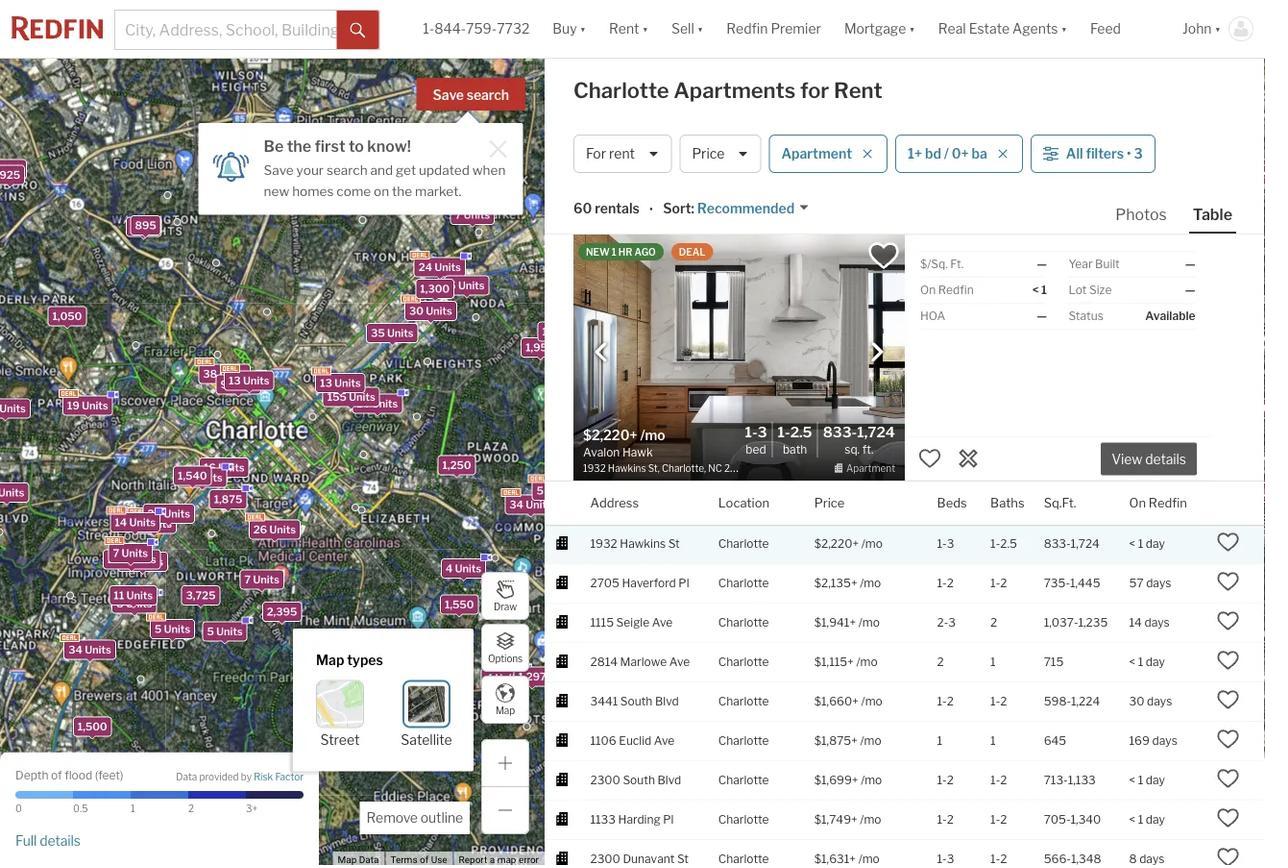 Task type: locate. For each thing, give the bounding box(es) containing it.
all filters • 3 button
[[1031, 135, 1156, 173]]

0 vertical spatial 833-
[[823, 423, 858, 440]]

0 vertical spatial 19
[[67, 399, 80, 412]]

table
[[1194, 205, 1233, 223]]

1 vertical spatial search
[[327, 162, 368, 178]]

apartments
[[674, 77, 796, 103]]

days right 57
[[1147, 576, 1172, 590]]

1 horizontal spatial pl
[[679, 576, 690, 590]]

0 horizontal spatial 19 units
[[67, 399, 108, 412]]

details right 'full'
[[40, 832, 81, 848]]

favorite this home image for 598-1,224
[[1217, 688, 1240, 711]]

1 day from the top
[[1146, 537, 1166, 551]]

20 units
[[148, 508, 190, 520]]

day for 713-1,133
[[1146, 773, 1166, 787]]

come
[[337, 183, 371, 199]]

ft. right $/sq.
[[951, 257, 964, 271]]

save up new
[[264, 162, 294, 178]]

0 vertical spatial 14
[[357, 397, 369, 410]]

/mo right $1,699+
[[861, 773, 883, 787]]

2.5 for 1-2.5
[[1001, 537, 1018, 551]]

2 < 1 day from the top
[[1130, 655, 1166, 669]]

0 vertical spatial 4
[[136, 517, 143, 530]]

▾ right agents at the right top of the page
[[1062, 21, 1068, 37]]

options button
[[482, 624, 530, 672]]

1 vertical spatial 30
[[1130, 695, 1145, 708]]

1 left hr
[[612, 246, 617, 258]]

redfin down "view details"
[[1149, 495, 1188, 510]]

0 horizontal spatial price button
[[680, 135, 762, 173]]

1 vertical spatial ft.
[[863, 442, 874, 456]]

map inside button
[[496, 705, 515, 716]]

search inside save your search and get updated when new homes come on the market.
[[327, 162, 368, 178]]

1,724 up 1,445 at the bottom right
[[1071, 537, 1100, 551]]

sell ▾ button
[[672, 0, 704, 58]]

day up 57 days
[[1146, 537, 1166, 551]]

on up hoa
[[921, 283, 936, 297]]

dialog
[[293, 628, 474, 771]]

4 < 1 day from the top
[[1130, 813, 1166, 827]]

30
[[409, 305, 424, 317], [1130, 695, 1145, 708]]

/mo for $1,941+ /mo
[[859, 616, 880, 630]]

3 right filters
[[1135, 145, 1143, 162]]

charlotte for 3441 south blvd
[[719, 695, 769, 708]]

1115 seigle ave
[[591, 616, 673, 630]]

charlotte for 1133 harding pl
[[719, 813, 769, 827]]

1,445
[[1071, 576, 1101, 590]]

2705
[[591, 576, 620, 590]]

2
[[271, 185, 278, 197], [947, 576, 954, 590], [1001, 576, 1008, 590], [991, 616, 998, 630], [938, 655, 945, 669], [947, 695, 954, 708], [1001, 695, 1008, 708], [947, 773, 954, 787], [1001, 773, 1008, 787], [188, 803, 194, 815], [947, 813, 954, 827], [1001, 813, 1008, 827]]

30 up 169
[[1130, 695, 1145, 708]]

depth
[[15, 768, 48, 782]]

details for full details
[[40, 832, 81, 848]]

0 horizontal spatial the
[[287, 136, 312, 155]]

▾ left the sell
[[643, 21, 649, 37]]

0 horizontal spatial 833-
[[823, 423, 858, 440]]

map for map
[[496, 705, 515, 716]]

13 right 9
[[229, 375, 241, 387]]

remove apartment image
[[862, 148, 874, 160]]

< 1 day for 715
[[1130, 655, 1166, 669]]

0 horizontal spatial 7
[[113, 547, 119, 559]]

▾ right the sell
[[698, 21, 704, 37]]

hoa
[[921, 309, 946, 323]]

713-
[[1044, 773, 1068, 787]]

charlotte for 2300 south blvd
[[719, 773, 769, 787]]

< down 169
[[1130, 773, 1136, 787]]

0 vertical spatial search
[[467, 87, 509, 103]]

on
[[921, 283, 936, 297], [1130, 495, 1147, 510]]

1 horizontal spatial 4 units
[[446, 562, 482, 575]]

0 horizontal spatial redfin
[[727, 21, 768, 37]]

/mo for $1,699+ /mo
[[861, 773, 883, 787]]

search down 759-
[[467, 87, 509, 103]]

1 vertical spatial 19 units
[[182, 471, 223, 484]]

ave for 1106 euclid ave
[[654, 734, 675, 748]]

14 units up 273 units
[[115, 516, 156, 529]]

34 units
[[510, 498, 552, 511], [68, 644, 111, 656]]

day right 1,340
[[1146, 813, 1166, 827]]

▾ right the mortgage
[[909, 21, 916, 37]]

be the first to know!
[[264, 136, 411, 155]]

•
[[1127, 145, 1132, 162], [650, 202, 654, 218]]

38
[[203, 368, 217, 380]]

4 day from the top
[[1146, 813, 1166, 827]]

833- inside 833-1,724 sq. ft.
[[823, 423, 858, 440]]

4 units down options
[[486, 672, 522, 684]]

south right 3441
[[621, 695, 653, 708]]

3 < 1 day from the top
[[1130, 773, 1166, 787]]

4 units up the "1,550"
[[446, 562, 482, 575]]

2,395
[[267, 605, 297, 618]]

1 horizontal spatial 7 units
[[244, 573, 280, 586]]

1-844-759-7732
[[423, 21, 530, 37]]

0 vertical spatial pl
[[679, 576, 690, 590]]

833- up sq.
[[823, 423, 858, 440]]

0 vertical spatial 2.5
[[791, 423, 813, 440]]

on redfin down $/sq. ft.
[[921, 283, 974, 297]]

beds button
[[938, 482, 967, 525]]

2 horizontal spatial 7 units
[[455, 208, 490, 221]]

26 units
[[254, 523, 296, 536]]

1- inside 1-3 bed
[[745, 423, 758, 440]]

7 units
[[455, 208, 490, 221], [113, 547, 148, 559], [244, 573, 280, 586]]

1 vertical spatial 34
[[68, 644, 83, 656]]

24 units
[[419, 261, 461, 274]]

4 left 20
[[136, 517, 143, 530]]

save inside save your search and get updated when new homes come on the market.
[[264, 162, 294, 178]]

< 1 day right 1,340
[[1130, 813, 1166, 827]]

—
[[1037, 257, 1048, 271], [1186, 257, 1196, 271], [1186, 283, 1196, 297], [1037, 309, 1048, 323]]

1 horizontal spatial save
[[433, 87, 464, 103]]

13
[[229, 375, 241, 387], [320, 377, 332, 389]]

833- up 735-
[[1044, 537, 1071, 551]]

search up come
[[327, 162, 368, 178]]

pl right haverford
[[679, 576, 690, 590]]

days up the 169 days at the bottom right
[[1148, 695, 1173, 708]]

1 vertical spatial save
[[264, 162, 294, 178]]

< 1
[[1033, 283, 1048, 297]]

pl right harding
[[663, 813, 674, 827]]

2-
[[938, 616, 949, 630]]

0 horizontal spatial 1,724
[[858, 423, 896, 440]]

0 horizontal spatial 4 units
[[136, 517, 172, 530]]

0 vertical spatial save
[[433, 87, 464, 103]]

▾ for mortgage ▾
[[909, 21, 916, 37]]

0 horizontal spatial 19
[[67, 399, 80, 412]]

charlotte for 1932 hawkins st
[[719, 537, 769, 551]]

2 vertical spatial 7 units
[[244, 573, 280, 586]]

2 vertical spatial 4 units
[[486, 672, 522, 684]]

57 days
[[1130, 576, 1172, 590]]

0 horizontal spatial •
[[650, 202, 654, 218]]

1 vertical spatial rent
[[834, 77, 883, 103]]

1 right 1,340
[[1139, 813, 1144, 827]]

buy ▾
[[553, 21, 586, 37]]

satellite button
[[401, 680, 452, 748]]

0 vertical spatial 1,724
[[858, 423, 896, 440]]

2.5 up the bath
[[791, 423, 813, 440]]

blvd for 2300 south blvd
[[658, 773, 682, 787]]

1 vertical spatial 14 units
[[115, 516, 156, 529]]

• inside the 60 rentals •
[[650, 202, 654, 218]]

1 down 14 days
[[1139, 655, 1144, 669]]

2 day from the top
[[1146, 655, 1166, 669]]

< for 715
[[1130, 655, 1136, 669]]

1 vertical spatial details
[[40, 832, 81, 848]]

days down 57 days
[[1145, 616, 1170, 630]]

$1,875+ /mo
[[815, 734, 882, 748]]

/mo right $1,941+
[[859, 616, 880, 630]]

1-3
[[938, 537, 955, 551]]

buy
[[553, 21, 577, 37]]

data
[[176, 771, 197, 782]]

• inside button
[[1127, 145, 1132, 162]]

real estate agents ▾ link
[[939, 0, 1068, 58]]

1 vertical spatial the
[[392, 183, 412, 199]]

1 vertical spatial redfin
[[939, 283, 974, 297]]

< for 833-1,724
[[1130, 537, 1136, 551]]

2 favorite this home image from the top
[[1217, 570, 1240, 593]]

1 horizontal spatial price button
[[815, 482, 845, 525]]

895
[[135, 219, 156, 232]]

19 units
[[67, 399, 108, 412], [182, 471, 223, 484]]

1 horizontal spatial 7
[[244, 573, 251, 586]]

1 vertical spatial 833-
[[1044, 537, 1071, 551]]

1 horizontal spatial •
[[1127, 145, 1132, 162]]

19 units down the 1,050
[[67, 399, 108, 412]]

2705 haverford pl
[[591, 576, 690, 590]]

30 for 30 days
[[1130, 695, 1145, 708]]

save for save your search and get updated when new homes come on the market.
[[264, 162, 294, 178]]

5
[[449, 279, 456, 292], [537, 484, 544, 497], [155, 623, 162, 635], [207, 625, 214, 638]]

1 horizontal spatial 34 units
[[510, 498, 552, 511]]

south for 2300
[[623, 773, 655, 787]]

save search
[[433, 87, 509, 103]]

0 horizontal spatial details
[[40, 832, 81, 848]]

1-844-759-7732 link
[[423, 21, 530, 37]]

on redfin down "view details"
[[1130, 495, 1188, 510]]

redfin left premier
[[727, 21, 768, 37]]

▾ for sell ▾
[[698, 21, 704, 37]]

marlowe
[[620, 655, 667, 669]]

19 units up 1,875
[[182, 471, 223, 484]]

1 vertical spatial on
[[1130, 495, 1147, 510]]

on redfin
[[921, 283, 974, 297], [1130, 495, 1188, 510]]

pl for 2705 haverford pl
[[679, 576, 690, 590]]

995
[[1, 163, 22, 175]]

4 units up 273 units
[[136, 517, 172, 530]]

▾ for buy ▾
[[580, 21, 586, 37]]

on inside button
[[1130, 495, 1147, 510]]

heading
[[583, 426, 740, 476]]

day down the 169 days at the bottom right
[[1146, 773, 1166, 787]]

1,037-1,235
[[1044, 616, 1108, 630]]

and
[[371, 162, 393, 178]]

0 horizontal spatial price
[[692, 145, 725, 162]]

13 units up 155
[[320, 377, 361, 389]]

2 ▾ from the left
[[643, 21, 649, 37]]

favorite this home image for 713-1,133
[[1217, 767, 1240, 790]]

rent right buy ▾
[[609, 21, 640, 37]]

days right 169
[[1153, 734, 1178, 748]]

map left types
[[316, 651, 344, 668]]

charlotte for 1106 euclid ave
[[719, 734, 769, 748]]

9
[[221, 378, 228, 391]]

search
[[467, 87, 509, 103], [327, 162, 368, 178]]

blvd up harding
[[658, 773, 682, 787]]

— down table 'button' at top right
[[1186, 257, 1196, 271]]

1 up 57
[[1139, 537, 1144, 551]]

$1,660+
[[815, 695, 859, 708]]

7 units up 2,395
[[244, 573, 280, 586]]

1 vertical spatial on redfin
[[1130, 495, 1188, 510]]

photo of 1932 hawkins st, charlotte, nc 28203 image
[[574, 235, 905, 481]]

south for 3441
[[621, 695, 653, 708]]

1 vertical spatial price button
[[815, 482, 845, 525]]

status
[[1069, 309, 1104, 323]]

< left lot
[[1033, 283, 1040, 297]]

13 up 155
[[320, 377, 332, 389]]

0 vertical spatial redfin
[[727, 21, 768, 37]]

favorite this home image
[[919, 447, 942, 470], [1217, 609, 1240, 632], [1217, 688, 1240, 711], [1217, 767, 1240, 790], [1217, 806, 1240, 829]]

days for 30 days
[[1148, 695, 1173, 708]]

1 horizontal spatial 833-
[[1044, 537, 1071, 551]]

/mo for $1,660+ /mo
[[862, 695, 883, 708]]

1-3 bed
[[745, 423, 767, 456]]

1 925 from the top
[[0, 166, 21, 178]]

3 ▾ from the left
[[698, 21, 704, 37]]

favorite this home image
[[1217, 530, 1240, 553], [1217, 570, 1240, 593], [1217, 649, 1240, 672], [1217, 727, 1240, 751], [1217, 846, 1240, 865]]

0 horizontal spatial search
[[327, 162, 368, 178]]

4 favorite this home image from the top
[[1217, 727, 1240, 751]]

1,250
[[443, 459, 472, 471]]

days for 169 days
[[1153, 734, 1178, 748]]

0 vertical spatial 7
[[455, 208, 462, 221]]

155
[[327, 391, 347, 403]]

blvd
[[655, 695, 679, 708], [658, 773, 682, 787]]

south right 2300
[[623, 773, 655, 787]]

3 down beds button
[[947, 537, 955, 551]]

0 vertical spatial map
[[316, 651, 344, 668]]

/mo right $1,749+ on the bottom of the page
[[860, 813, 882, 827]]

apartment
[[782, 145, 853, 162]]

1 horizontal spatial 19
[[182, 471, 194, 484]]

/mo right $2,135+
[[860, 576, 882, 590]]

1 vertical spatial 1,724
[[1071, 537, 1100, 551]]

1- left 759-
[[423, 21, 435, 37]]

0 horizontal spatial 16
[[122, 555, 135, 568]]

favorite this home image for 715
[[1217, 649, 1240, 672]]

provided
[[199, 771, 239, 782]]

< 1 day down 14 days
[[1130, 655, 1166, 669]]

0 vertical spatial rent
[[609, 21, 640, 37]]

charlotte for 2705 haverford pl
[[719, 576, 769, 590]]

1 right $1,875+ /mo
[[938, 734, 943, 748]]

— up the '< 1'
[[1037, 257, 1048, 271]]

1- up the bed
[[745, 423, 758, 440]]

blvd down marlowe
[[655, 695, 679, 708]]

1-2.5
[[991, 537, 1018, 551]]

1- down 1-2.5
[[991, 576, 1001, 590]]

7 units down market.
[[455, 208, 490, 221]]

833- for 833-1,724 sq. ft.
[[823, 423, 858, 440]]

1 vertical spatial 16 units
[[122, 555, 163, 568]]

5 favorite this home image from the top
[[1217, 846, 1240, 865]]

by
[[241, 771, 252, 782]]

60
[[574, 200, 592, 217]]

days for 57 days
[[1147, 576, 1172, 590]]

rent right for on the right top
[[834, 77, 883, 103]]

0 vertical spatial price button
[[680, 135, 762, 173]]

< 1 day for 713-1,133
[[1130, 773, 1166, 787]]

agents
[[1013, 21, 1059, 37]]

1 vertical spatial 14
[[115, 516, 127, 529]]

save inside button
[[433, 87, 464, 103]]

6 ▾ from the left
[[1215, 21, 1222, 37]]

factor
[[275, 771, 304, 782]]

1 ▾ from the left
[[580, 21, 586, 37]]

0 horizontal spatial on
[[921, 283, 936, 297]]

< for 705-1,340
[[1130, 813, 1136, 827]]

redfin down $/sq. ft.
[[939, 283, 974, 297]]

0 vertical spatial south
[[621, 695, 653, 708]]

/mo right the $1,660+
[[862, 695, 883, 708]]

baths button
[[991, 482, 1025, 525]]

day up 30 days
[[1146, 655, 1166, 669]]

1 horizontal spatial 30
[[1130, 695, 1145, 708]]

/mo for $1,115+ /mo
[[857, 655, 878, 669]]

map for map types
[[316, 651, 344, 668]]

14 left 20
[[115, 516, 127, 529]]

seigle
[[617, 616, 650, 630]]

1 favorite this home image from the top
[[1217, 530, 1240, 553]]

0 horizontal spatial 2.5
[[791, 423, 813, 440]]

2.5 inside the 1-2.5 bath
[[791, 423, 813, 440]]

1 left lot
[[1042, 283, 1048, 297]]

0 horizontal spatial map
[[316, 651, 344, 668]]

1,724 for 833-1,724 sq. ft.
[[858, 423, 896, 440]]

598-1,224
[[1044, 695, 1101, 708]]

charlotte apartments for rent
[[574, 77, 883, 103]]

▾ right john
[[1215, 21, 1222, 37]]

1,724 inside 833-1,724 sq. ft.
[[858, 423, 896, 440]]

3 day from the top
[[1146, 773, 1166, 787]]

735-
[[1044, 576, 1071, 590]]

save down 844-
[[433, 87, 464, 103]]

built
[[1096, 257, 1120, 271]]

estate
[[969, 21, 1010, 37]]

• left sort
[[650, 202, 654, 218]]

34 units up 1,500
[[68, 644, 111, 656]]

map down options
[[496, 705, 515, 716]]

30 inside map region
[[409, 305, 424, 317]]

1 horizontal spatial 14
[[357, 397, 369, 410]]

the right be at the left of the page
[[287, 136, 312, 155]]

1 horizontal spatial 14 units
[[357, 397, 398, 410]]

— up available
[[1186, 283, 1196, 297]]

1 horizontal spatial 1,724
[[1071, 537, 1100, 551]]

the
[[287, 136, 312, 155], [392, 183, 412, 199]]

0 vertical spatial 30
[[409, 305, 424, 317]]

1 horizontal spatial 4
[[446, 562, 453, 575]]

4 down options
[[486, 672, 493, 684]]

0 vertical spatial 4 units
[[136, 517, 172, 530]]

0 horizontal spatial save
[[264, 162, 294, 178]]

the right on
[[392, 183, 412, 199]]

on down view
[[1130, 495, 1147, 510]]

0 vertical spatial the
[[287, 136, 312, 155]]

▾ right buy
[[580, 21, 586, 37]]

1133 harding pl
[[591, 813, 674, 827]]

redfin inside button
[[1149, 495, 1188, 510]]

3 inside 1-3 bed
[[758, 423, 767, 440]]

ave right marlowe
[[670, 655, 690, 669]]

1,724 up sq.
[[858, 423, 896, 440]]

baths
[[991, 495, 1025, 510]]

16 up 11 units
[[122, 555, 135, 568]]

1 < 1 day from the top
[[1130, 537, 1166, 551]]

map types
[[316, 651, 383, 668]]

34 units left "address" button
[[510, 498, 552, 511]]

0 vertical spatial blvd
[[655, 695, 679, 708]]

60 rentals •
[[574, 200, 654, 218]]

2 horizontal spatial 14
[[1130, 616, 1143, 630]]

1 horizontal spatial 16 units
[[204, 461, 245, 474]]

3 favorite this home image from the top
[[1217, 649, 1240, 672]]

$1,875+
[[815, 734, 858, 748]]

3 up the bed
[[758, 423, 767, 440]]

1 horizontal spatial 2.5
[[1001, 537, 1018, 551]]

price up :
[[692, 145, 725, 162]]

0 horizontal spatial 30
[[409, 305, 424, 317]]

charlotte for 1115 seigle ave
[[719, 616, 769, 630]]

homes
[[292, 183, 334, 199]]

5 ▾ from the left
[[1062, 21, 1068, 37]]

1,235
[[1079, 616, 1108, 630]]

3 inside button
[[1135, 145, 1143, 162]]

$/sq.
[[921, 257, 948, 271]]

day for 715
[[1146, 655, 1166, 669]]

— for ft.
[[1037, 257, 1048, 271]]

11
[[114, 589, 124, 602]]

sell
[[672, 21, 695, 37]]

4 ▾ from the left
[[909, 21, 916, 37]]

day
[[1146, 537, 1166, 551], [1146, 655, 1166, 669], [1146, 773, 1166, 787], [1146, 813, 1166, 827]]

pl for 1133 harding pl
[[663, 813, 674, 827]]

feet
[[98, 768, 120, 782]]

1 vertical spatial 34 units
[[68, 644, 111, 656]]

google image
[[5, 840, 68, 865]]

1 vertical spatial 4
[[446, 562, 453, 575]]

0 horizontal spatial on redfin
[[921, 283, 974, 297]]

City, Address, School, Building, ZIP search field
[[115, 11, 337, 49]]

2 vertical spatial ave
[[654, 734, 675, 748]]

0 horizontal spatial 4
[[136, 517, 143, 530]]

ave right 'euclid'
[[654, 734, 675, 748]]

< down 14 days
[[1130, 655, 1136, 669]]

14 units
[[357, 397, 398, 410], [115, 516, 156, 529]]

1 horizontal spatial 16
[[204, 461, 216, 474]]



Task type: describe. For each thing, give the bounding box(es) containing it.
favorite this home image for 705-1,340
[[1217, 806, 1240, 829]]

hawkins
[[620, 537, 666, 551]]

0 horizontal spatial 34 units
[[68, 644, 111, 656]]

1,550
[[445, 598, 474, 611]]

8 units
[[117, 597, 152, 610]]

1133
[[591, 813, 616, 827]]

1 down 169
[[1139, 773, 1144, 787]]

charlotte for 2814 marlowe ave
[[719, 655, 769, 669]]

— down the '< 1'
[[1037, 309, 1048, 323]]

feed
[[1091, 21, 1122, 37]]

1,724 for 833-1,724
[[1071, 537, 1100, 551]]

next button image
[[868, 343, 887, 362]]

favorite this home image for 1,037-1,235
[[1217, 609, 1240, 632]]

1 horizontal spatial 13 units
[[320, 377, 361, 389]]

• for rentals
[[650, 202, 654, 218]]

ave for 1115 seigle ave
[[652, 616, 673, 630]]

favorite button checkbox
[[868, 239, 901, 272]]

— for size
[[1186, 283, 1196, 297]]

1106 euclid ave
[[591, 734, 675, 748]]

< 1 day for 705-1,340
[[1130, 813, 1166, 827]]

< for 713-1,133
[[1130, 773, 1136, 787]]

0 vertical spatial 34 units
[[510, 498, 552, 511]]

$1,699+ /mo
[[815, 773, 883, 787]]

day for 705-1,340
[[1146, 813, 1166, 827]]

ba
[[972, 145, 988, 162]]

x-out this home image
[[957, 447, 980, 470]]

1- down baths button
[[991, 537, 1001, 551]]

1 left 715
[[991, 655, 996, 669]]

$1,115+ /mo
[[815, 655, 878, 669]]

1,037-
[[1044, 616, 1079, 630]]

1,875
[[214, 493, 243, 505]]

30 days
[[1130, 695, 1173, 708]]

ave for 2814 marlowe ave
[[670, 655, 690, 669]]

0
[[15, 803, 22, 815]]

0 horizontal spatial 13 units
[[229, 375, 270, 387]]

1932
[[591, 537, 618, 551]]

sort
[[663, 200, 691, 217]]

1 vertical spatial 7 units
[[113, 547, 148, 559]]

bath
[[783, 442, 808, 456]]

1+ bd / 0+ ba button
[[896, 135, 1023, 173]]

1 horizontal spatial 19 units
[[182, 471, 223, 484]]

3 for 1-3 bed
[[758, 423, 767, 440]]

1,950
[[526, 341, 555, 353]]

833- for 833-1,724
[[1044, 537, 1071, 551]]

▾ for john ▾
[[1215, 21, 1222, 37]]

your
[[297, 162, 324, 178]]

sell ▾ button
[[660, 0, 715, 58]]

1 vertical spatial 16
[[122, 555, 135, 568]]

size
[[1090, 283, 1112, 297]]

0 vertical spatial 34
[[510, 498, 524, 511]]

:
[[691, 200, 695, 217]]

2 inside map region
[[271, 185, 278, 197]]

2 horizontal spatial 4
[[486, 672, 493, 684]]

1,500
[[78, 721, 107, 733]]

$2,220+
[[815, 537, 859, 551]]

< 1 day for 833-1,724
[[1130, 537, 1166, 551]]

remove 1+ bd / 0+ ba image
[[997, 148, 1009, 160]]

the inside save your search and get updated when new homes come on the market.
[[392, 183, 412, 199]]

sq.ft. button
[[1044, 482, 1077, 525]]

all filters • 3
[[1067, 145, 1143, 162]]

submit search image
[[350, 23, 366, 38]]

0 vertical spatial 16 units
[[204, 461, 245, 474]]

0 horizontal spatial 13
[[229, 375, 241, 387]]

1 horizontal spatial redfin
[[939, 283, 974, 297]]

previous button image
[[592, 343, 611, 362]]

$1,749+
[[815, 813, 858, 827]]

1 left the 645
[[991, 734, 996, 748]]

favorite this home image for 833-1,724
[[1217, 530, 1240, 553]]

$1,699+
[[815, 773, 859, 787]]

1- right $1,749+ /mo
[[938, 813, 947, 827]]

/mo for $2,220+ /mo
[[862, 537, 883, 551]]

1,224
[[1072, 695, 1101, 708]]

833-1,724 sq. ft.
[[823, 423, 896, 456]]

view
[[1112, 451, 1143, 467]]

/mo for $1,749+ /mo
[[860, 813, 882, 827]]

2.5 for 1-2.5 bath
[[791, 423, 813, 440]]

real
[[939, 21, 967, 37]]

risk factor link
[[254, 770, 304, 783]]

598-
[[1044, 695, 1072, 708]]

location
[[719, 495, 770, 510]]

be the first to know! dialog
[[199, 111, 523, 215]]

/mo for $2,135+ /mo
[[860, 576, 882, 590]]

blvd for 3441 south blvd
[[655, 695, 679, 708]]

0 vertical spatial on
[[921, 283, 936, 297]]

0.5
[[73, 803, 88, 815]]

705-
[[1044, 813, 1071, 827]]

save for save search
[[433, 87, 464, 103]]

ft. inside 833-1,724 sq. ft.
[[863, 442, 874, 456]]

photos
[[1116, 205, 1168, 223]]

0 vertical spatial on redfin
[[921, 283, 974, 297]]

map region
[[0, 57, 658, 865]]

1- left 705-
[[991, 813, 1001, 827]]

— for built
[[1186, 257, 1196, 271]]

draw
[[494, 601, 517, 612]]

$1,660+ /mo
[[815, 695, 883, 708]]

1- right $1,699+ /mo at the right bottom of the page
[[938, 773, 947, 787]]

dialog containing map types
[[293, 628, 474, 771]]

day for 833-1,724
[[1146, 537, 1166, 551]]

for
[[586, 145, 607, 162]]

645
[[1044, 734, 1067, 748]]

for rent
[[586, 145, 635, 162]]

)
[[120, 768, 123, 782]]

euclid
[[619, 734, 652, 748]]

days for 14 days
[[1145, 616, 1170, 630]]

favorite this home image for 735-1,445
[[1217, 570, 1240, 593]]

rent inside dropdown button
[[609, 21, 640, 37]]

$1,941+ /mo
[[815, 616, 880, 630]]

• for filters
[[1127, 145, 1132, 162]]

details for view details
[[1146, 451, 1187, 467]]

0 horizontal spatial 14
[[115, 516, 127, 529]]

▾ inside dropdown button
[[1062, 21, 1068, 37]]

1- left 598-
[[991, 695, 1001, 708]]

redfin inside "button"
[[727, 21, 768, 37]]

new 1 hr ago
[[586, 246, 656, 258]]

rent ▾ button
[[609, 0, 649, 58]]

3 for 2-3
[[949, 616, 956, 630]]

1 vertical spatial price
[[815, 495, 845, 510]]

of
[[51, 768, 62, 782]]

when
[[473, 162, 506, 178]]

depth of flood ( feet )
[[15, 768, 123, 782]]

search inside the save search button
[[467, 87, 509, 103]]

view details button
[[1101, 442, 1198, 475]]

1 horizontal spatial 13
[[320, 377, 332, 389]]

3441 south blvd
[[591, 695, 679, 708]]

35
[[371, 327, 385, 339]]

filters
[[1087, 145, 1125, 162]]

1 right "0.5"
[[131, 803, 135, 815]]

1 horizontal spatial ft.
[[951, 257, 964, 271]]

30 units
[[409, 305, 452, 317]]

favorite this home image for 645
[[1217, 727, 1240, 751]]

for rent button
[[574, 135, 672, 173]]

▾ for rent ▾
[[643, 21, 649, 37]]

30 for 30 units
[[409, 305, 424, 317]]

know!
[[367, 136, 411, 155]]

real estate agents ▾ button
[[927, 0, 1079, 58]]

$2,135+
[[815, 576, 858, 590]]

$1,749+ /mo
[[815, 813, 882, 827]]

/
[[945, 145, 949, 162]]

14 days
[[1130, 616, 1170, 630]]

1- down beds button
[[938, 537, 947, 551]]

0 vertical spatial price
[[692, 145, 725, 162]]

1 horizontal spatial rent
[[834, 77, 883, 103]]

1- inside the 1-2.5 bath
[[778, 423, 791, 440]]

recommended
[[698, 200, 795, 217]]

$1,941+
[[815, 616, 856, 630]]

satellite
[[401, 732, 452, 748]]

1- up '2-'
[[938, 576, 947, 590]]

remove outline
[[367, 810, 463, 826]]

0 vertical spatial 19 units
[[67, 399, 108, 412]]

/mo for $1,875+ /mo
[[861, 734, 882, 748]]

hr
[[619, 246, 633, 258]]

types
[[347, 651, 383, 668]]

data provided by risk factor
[[176, 771, 304, 782]]

2-3
[[938, 616, 956, 630]]

new
[[264, 183, 290, 199]]

new
[[586, 246, 610, 258]]

1- down '2-'
[[938, 695, 947, 708]]

0 horizontal spatial 16 units
[[122, 555, 163, 568]]

2300 south blvd
[[591, 773, 682, 787]]

mortgage ▾ button
[[845, 0, 916, 58]]

8
[[117, 597, 124, 610]]

0 vertical spatial 16
[[204, 461, 216, 474]]

1 vertical spatial 4 units
[[446, 562, 482, 575]]

0 horizontal spatial 34
[[68, 644, 83, 656]]

updated
[[419, 162, 470, 178]]

20
[[148, 508, 162, 520]]

lot size
[[1069, 283, 1112, 297]]

2 925 from the top
[[0, 169, 20, 181]]

3 for 1-3
[[947, 537, 955, 551]]

57
[[1130, 576, 1144, 590]]

address button
[[591, 482, 639, 525]]

john ▾
[[1183, 21, 1222, 37]]

1- left 713-
[[991, 773, 1001, 787]]

favorite button image
[[868, 239, 901, 272]]

2 vertical spatial 14
[[1130, 616, 1143, 630]]

rentals
[[595, 200, 640, 217]]

$/sq. ft.
[[921, 257, 964, 271]]

1,340
[[1071, 813, 1102, 827]]

bed
[[746, 442, 767, 456]]



Task type: vqa. For each thing, say whether or not it's contained in the screenshot.
fourth by: from the top
no



